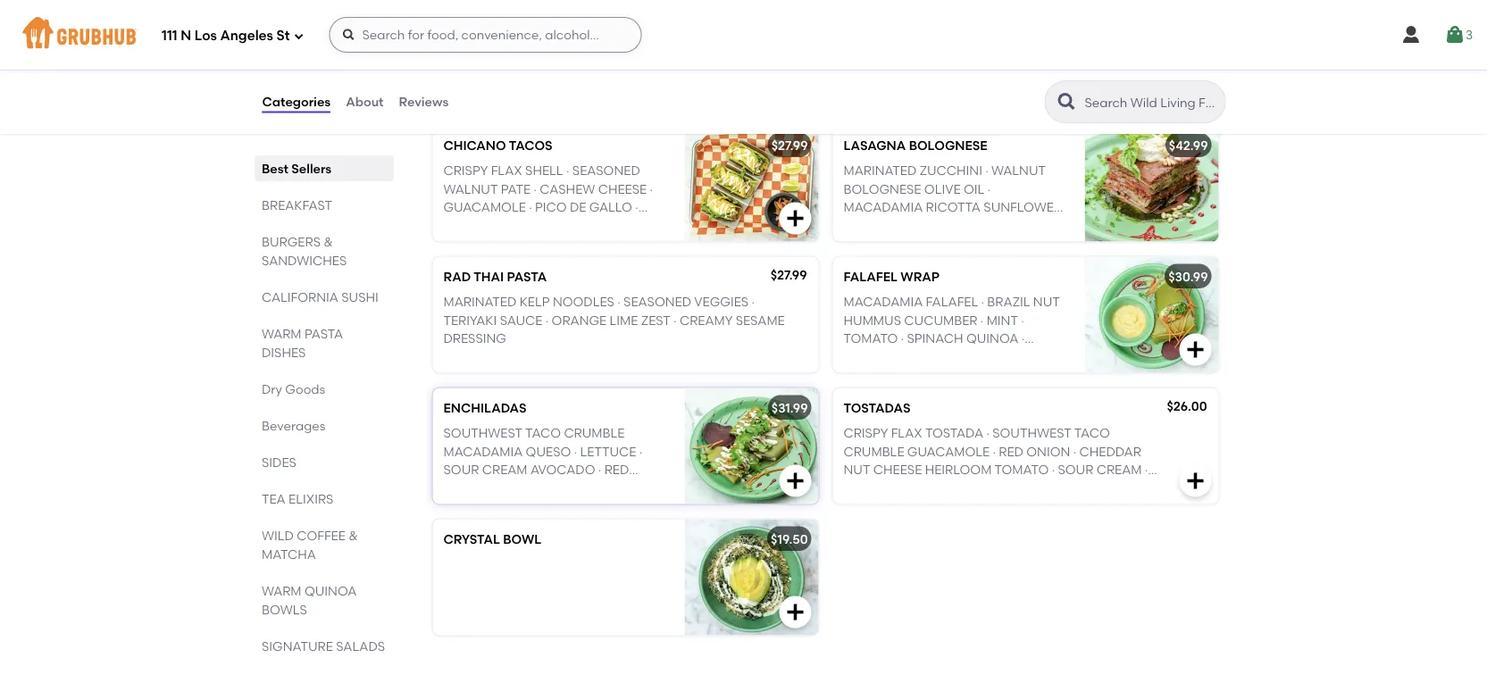Task type: locate. For each thing, give the bounding box(es) containing it.
0 vertical spatial wrap
[[901, 269, 940, 284]]

0 vertical spatial &
[[323, 234, 333, 249]]

quinoa up garlic
[[967, 331, 1019, 346]]

0 horizontal spatial avocado
[[531, 462, 596, 477]]

southwest taco crumble macadamia queso · lettuce · sour cream avocado · red enchilada sauce side of quinoa
[[444, 426, 643, 513]]

0 horizontal spatial oil
[[935, 104, 956, 119]]

crispy inside 'crispy flax shell · seasoned walnut pate · cashew cheese · guacamole · pico de gallo · romaine lettuce · sour cream · oaxaca sauce'
[[444, 163, 488, 178]]

onion
[[1027, 444, 1071, 459]]

1 vertical spatial oaxaca
[[444, 236, 499, 251]]

tomato down hummus
[[844, 331, 898, 346]]

0 horizontal spatial lettuce
[[506, 217, 562, 233]]

1 vertical spatial $27.99
[[771, 267, 807, 283]]

cashew up bits
[[957, 32, 1013, 47]]

lasagna
[[844, 138, 906, 153]]

breakfast
[[261, 197, 332, 213]]

dishes
[[261, 345, 306, 360]]

spinach
[[907, 331, 964, 346], [910, 367, 966, 382]]

veggies
[[844, 86, 898, 101], [694, 294, 749, 310]]

1 vertical spatial spinach
[[910, 367, 966, 382]]

2 warm from the top
[[261, 583, 301, 599]]

spinach down "olives"
[[910, 367, 966, 382]]

walnut inside 'crispy flax shell · seasoned walnut pate · cashew cheese · guacamole · pico de gallo · romaine lettuce · sour cream · oaxaca sauce'
[[444, 181, 498, 196]]

side
[[566, 480, 593, 495]]

veggies inside the pepita chorizo · cashew cheese · marinated kale · avocado · walnut taco bits · kale chips · veggies · sour cream · pumpkinseed oil · oaxaca sauce
[[844, 86, 898, 101]]

pasta down california sushi "tab"
[[304, 326, 343, 341]]

1 horizontal spatial nut
[[1034, 294, 1060, 310]]

sour down onion
[[1058, 462, 1094, 477]]

0 horizontal spatial southwest
[[444, 426, 523, 441]]

1 vertical spatial bolognese
[[844, 181, 922, 196]]

macadamia inside southwest taco crumble macadamia queso · lettuce · sour cream avocado · red enchilada sauce side of quinoa
[[444, 444, 523, 459]]

falafel up cucumber
[[926, 294, 979, 310]]

1 vertical spatial pasta
[[304, 326, 343, 341]]

1 vertical spatial tomato
[[995, 462, 1049, 477]]

sour up 'enchilada'
[[444, 462, 479, 477]]

wild coffee & matcha
[[261, 528, 358, 562]]

1 vertical spatial avocado
[[531, 462, 596, 477]]

sauce inside marinated kelp noodles · seasoned veggies · teriyaki sauce · orange lime zest · creamy sesame dressing
[[500, 313, 543, 328]]

zucchini
[[920, 163, 983, 178]]

cashew up 'de'
[[540, 181, 595, 196]]

lettuce
[[506, 217, 562, 233], [580, 444, 637, 459]]

red left onion
[[999, 444, 1024, 459]]

cream up 'enchilada'
[[482, 462, 528, 477]]

seasoned up gallo
[[573, 163, 640, 178]]

$27.99
[[772, 138, 808, 153], [771, 267, 807, 283]]

0 vertical spatial lettuce
[[506, 217, 562, 233]]

guacamole
[[444, 199, 526, 215], [908, 444, 990, 459]]

olives
[[915, 349, 958, 364]]

oil up the ricotta
[[964, 181, 985, 196]]

pate
[[501, 181, 531, 196]]

dressing inside macadamia falafel · brazil nut hummus cucumber · mint · tomato · spinach quinoa · kalamata olives · garlic ginger dressing spinach wrap · tahini
[[844, 367, 907, 382]]

falafel
[[844, 269, 898, 284], [926, 294, 979, 310]]

taco inside southwest taco crumble macadamia queso · lettuce · sour cream avocado · red enchilada sauce side of quinoa
[[525, 426, 561, 441]]

1 warm from the top
[[261, 326, 301, 341]]

svg image
[[1401, 24, 1422, 46], [1445, 24, 1466, 46], [342, 28, 356, 42], [785, 208, 806, 229], [1185, 471, 1207, 492]]

1 vertical spatial crumble
[[844, 444, 905, 459]]

flax up pate
[[491, 163, 522, 178]]

st
[[277, 28, 290, 44]]

0 vertical spatial dressing
[[444, 331, 507, 346]]

sunflower
[[984, 199, 1062, 215]]

tomato down onion
[[995, 462, 1049, 477]]

svg image up $26.00
[[1185, 339, 1207, 361]]

sour inside crispy flax tostada · southwest taco crumble guacamole · red onion · cheddar nut cheese heirloom tomato · sour cream · oaxaca sauce
[[1058, 462, 1094, 477]]

1 horizontal spatial southwest
[[993, 426, 1072, 441]]

oaxaca down tostadas
[[844, 480, 899, 495]]

1 horizontal spatial cashew
[[957, 32, 1013, 47]]

avocado up chips
[[967, 50, 1031, 65]]

bolognese up 'zucchini'
[[909, 138, 988, 153]]

falafel wrap
[[844, 269, 940, 284]]

pico
[[535, 199, 567, 215]]

bolognese up pesto
[[844, 181, 922, 196]]

marinated down "pepita"
[[850, 50, 923, 65]]

oaxaca down romaine
[[444, 236, 499, 251]]

quinoa inside southwest taco crumble macadamia queso · lettuce · sour cream avocado · red enchilada sauce side of quinoa
[[444, 498, 496, 513]]

2 southwest from the left
[[993, 426, 1072, 441]]

2 vertical spatial marinated
[[444, 294, 517, 310]]

0 horizontal spatial flax
[[491, 163, 522, 178]]

pasta up 'kelp'
[[507, 269, 547, 284]]

1 vertical spatial flax
[[891, 426, 923, 441]]

seasoned
[[573, 163, 640, 178], [624, 294, 692, 310]]

$31.99
[[772, 400, 808, 416]]

0 vertical spatial warm
[[261, 326, 301, 341]]

oaxaca inside the pepita chorizo · cashew cheese · marinated kale · avocado · walnut taco bits · kale chips · veggies · sour cream · pumpkinseed oil · oaxaca sauce
[[965, 104, 1020, 119]]

$27.99 left lasagna
[[772, 138, 808, 153]]

walnut
[[844, 68, 898, 83], [992, 163, 1046, 178], [444, 181, 498, 196]]

1 vertical spatial red
[[605, 462, 629, 477]]

& right the coffee
[[348, 528, 358, 543]]

cashew
[[957, 32, 1013, 47], [540, 181, 595, 196]]

avocado down queso
[[531, 462, 596, 477]]

quinoa
[[967, 331, 1019, 346], [444, 498, 496, 513], [304, 583, 356, 599]]

taco left bits
[[901, 68, 937, 83]]

marinated down lasagna
[[844, 163, 917, 178]]

0 horizontal spatial cashew
[[540, 181, 595, 196]]

1 vertical spatial dressing
[[844, 367, 907, 382]]

sauce down queso
[[520, 480, 563, 495]]

cream down 'cheddar' in the bottom right of the page
[[1097, 462, 1142, 477]]

svg image right st
[[294, 31, 304, 42]]

& inside wild coffee & matcha
[[348, 528, 358, 543]]

lettuce down 'pico'
[[506, 217, 562, 233]]

sides
[[261, 455, 296, 470]]

svg image inside main navigation navigation
[[294, 31, 304, 42]]

2 horizontal spatial oaxaca
[[965, 104, 1020, 119]]

flax inside crispy flax tostada · southwest taco crumble guacamole · red onion · cheddar nut cheese heirloom tomato · sour cream · oaxaca sauce
[[891, 426, 923, 441]]

flax for crumble
[[891, 426, 923, 441]]

guacamole down tostada
[[908, 444, 990, 459]]

sauce inside crispy flax tostada · southwest taco crumble guacamole · red onion · cheddar nut cheese heirloom tomato · sour cream · oaxaca sauce
[[902, 480, 945, 495]]

sauce up rad thai pasta at the left top
[[502, 236, 544, 251]]

seasoned up zest
[[624, 294, 692, 310]]

salads
[[336, 639, 385, 654]]

cream inside crispy flax tostada · southwest taco crumble guacamole · red onion · cheddar nut cheese heirloom tomato · sour cream · oaxaca sauce
[[1097, 462, 1142, 477]]

cream
[[946, 86, 992, 101], [609, 217, 655, 233], [482, 462, 528, 477], [1097, 462, 1142, 477]]

crispy down tostadas
[[844, 426, 888, 441]]

marinated
[[850, 50, 923, 65], [844, 163, 917, 178], [444, 294, 517, 310]]

search icon image
[[1057, 91, 1078, 113]]

oaxaca down chips
[[965, 104, 1020, 119]]

walnut down "pepita"
[[844, 68, 898, 83]]

0 horizontal spatial taco
[[525, 426, 561, 441]]

sushi
[[341, 290, 378, 305]]

sauce down 'kelp'
[[500, 313, 543, 328]]

nut inside crispy flax tostada · southwest taco crumble guacamole · red onion · cheddar nut cheese heirloom tomato · sour cream · oaxaca sauce
[[844, 462, 871, 477]]

dressing
[[444, 331, 507, 346], [844, 367, 907, 382]]

0 vertical spatial marinated
[[850, 50, 923, 65]]

crumble up queso
[[564, 426, 625, 441]]

sauce down heirloom
[[902, 480, 945, 495]]

breakfast tab
[[261, 196, 386, 214]]

categories button
[[261, 70, 332, 134]]

southwest inside crispy flax tostada · southwest taco crumble guacamole · red onion · cheddar nut cheese heirloom tomato · sour cream · oaxaca sauce
[[993, 426, 1072, 441]]

1 vertical spatial kale
[[975, 68, 1007, 83]]

cream down gallo
[[609, 217, 655, 233]]

1 horizontal spatial cheese
[[874, 462, 922, 477]]

oil inside marinated zucchini · walnut bolognese olive oil · macadamia ricotta sunflower seed pesto
[[964, 181, 985, 196]]

nut
[[1034, 294, 1060, 310], [844, 462, 871, 477]]

bits
[[940, 68, 966, 83]]

1 horizontal spatial oaxaca
[[844, 480, 899, 495]]

0 vertical spatial spinach
[[907, 331, 964, 346]]

0 vertical spatial macadamia
[[844, 199, 923, 215]]

1 vertical spatial crispy
[[844, 426, 888, 441]]

1 vertical spatial cheese
[[598, 181, 647, 196]]

teriyaki
[[444, 313, 497, 328]]

0 horizontal spatial oaxaca
[[444, 236, 499, 251]]

0 horizontal spatial &
[[323, 234, 333, 249]]

sour down 'de'
[[571, 217, 606, 233]]

1 horizontal spatial walnut
[[844, 68, 898, 83]]

0 vertical spatial oil
[[935, 104, 956, 119]]

sour down bits
[[908, 86, 943, 101]]

1 vertical spatial veggies
[[694, 294, 749, 310]]

1 horizontal spatial avocado
[[967, 50, 1031, 65]]

warm quinoa bowls tab
[[261, 582, 386, 619]]

goods
[[285, 382, 325, 397]]

&
[[323, 234, 333, 249], [348, 528, 358, 543]]

lettuce up of
[[580, 444, 637, 459]]

sour inside the pepita chorizo · cashew cheese · marinated kale · avocado · walnut taco bits · kale chips · veggies · sour cream · pumpkinseed oil · oaxaca sauce
[[908, 86, 943, 101]]

macadamia up hummus
[[844, 294, 923, 310]]

cheese up chips
[[1016, 32, 1065, 47]]

0 horizontal spatial crispy
[[444, 163, 488, 178]]

1 vertical spatial macadamia
[[844, 294, 923, 310]]

0 vertical spatial crispy
[[444, 163, 488, 178]]

wild coffee & matcha tab
[[261, 526, 386, 564]]

$27.99 up sesame
[[771, 267, 807, 283]]

crispy for crispy flax shell · seasoned walnut pate · cashew cheese · guacamole · pico de gallo · romaine lettuce · sour cream · oaxaca sauce
[[444, 163, 488, 178]]

1 horizontal spatial pasta
[[507, 269, 547, 284]]

marinated inside the pepita chorizo · cashew cheese · marinated kale · avocado · walnut taco bits · kale chips · veggies · sour cream · pumpkinseed oil · oaxaca sauce
[[850, 50, 923, 65]]

flax inside 'crispy flax shell · seasoned walnut pate · cashew cheese · guacamole · pico de gallo · romaine lettuce · sour cream · oaxaca sauce'
[[491, 163, 522, 178]]

svg image up $42.99
[[1185, 77, 1207, 98]]

nut right brazil
[[1034, 294, 1060, 310]]

heirloom
[[925, 462, 992, 477]]

crispy down chicano
[[444, 163, 488, 178]]

bowls
[[261, 602, 307, 617]]

southwest down enchiladas
[[444, 426, 523, 441]]

southwest inside southwest taco crumble macadamia queso · lettuce · sour cream avocado · red enchilada sauce side of quinoa
[[444, 426, 523, 441]]

2 horizontal spatial taco
[[1075, 426, 1110, 441]]

0 vertical spatial tomato
[[844, 331, 898, 346]]

oil down bits
[[935, 104, 956, 119]]

cheese up gallo
[[598, 181, 647, 196]]

0 vertical spatial veggies
[[844, 86, 898, 101]]

2 vertical spatial quinoa
[[304, 583, 356, 599]]

guacamole inside crispy flax tostada · southwest taco crumble guacamole · red onion · cheddar nut cheese heirloom tomato · sour cream · oaxaca sauce
[[908, 444, 990, 459]]

0 horizontal spatial cheese
[[598, 181, 647, 196]]

Search for food, convenience, alcohol... search field
[[329, 17, 642, 53]]

avocado
[[967, 50, 1031, 65], [531, 462, 596, 477]]

warm inside warm quinoa bowls
[[261, 583, 301, 599]]

enchiladas image
[[685, 388, 819, 505]]

sesame
[[736, 313, 785, 328]]

sellers
[[291, 161, 331, 176]]

quinoa down wild coffee & matcha tab
[[304, 583, 356, 599]]

svg image down main navigation navigation
[[785, 77, 806, 98]]

wrap up cucumber
[[901, 269, 940, 284]]

1 horizontal spatial quinoa
[[444, 498, 496, 513]]

0 horizontal spatial nut
[[844, 462, 871, 477]]

crispy flax tostada · southwest taco crumble guacamole · red onion · cheddar nut cheese heirloom tomato · sour cream · oaxaca sauce
[[844, 426, 1148, 495]]

cheese inside 'crispy flax shell · seasoned walnut pate · cashew cheese · guacamole · pico de gallo · romaine lettuce · sour cream · oaxaca sauce'
[[598, 181, 647, 196]]

marinated inside marinated kelp noodles · seasoned veggies · teriyaki sauce · orange lime zest · creamy sesame dressing
[[444, 294, 517, 310]]

dressing down teriyaki
[[444, 331, 507, 346]]

0 horizontal spatial wrap
[[901, 269, 940, 284]]

guacamole up romaine
[[444, 199, 526, 215]]

1 horizontal spatial kale
[[975, 68, 1007, 83]]

1 southwest from the left
[[444, 426, 523, 441]]

0 vertical spatial walnut
[[844, 68, 898, 83]]

0 horizontal spatial guacamole
[[444, 199, 526, 215]]

crispy
[[444, 163, 488, 178], [844, 426, 888, 441]]

lettuce inside 'crispy flax shell · seasoned walnut pate · cashew cheese · guacamole · pico de gallo · romaine lettuce · sour cream · oaxaca sauce'
[[506, 217, 562, 233]]

dressing down kalamata
[[844, 367, 907, 382]]

svg image up $19.50
[[785, 471, 806, 492]]

1 vertical spatial marinated
[[844, 163, 917, 178]]

1 horizontal spatial veggies
[[844, 86, 898, 101]]

kelp
[[520, 294, 550, 310]]

tomato inside macadamia falafel · brazil nut hummus cucumber · mint · tomato · spinach quinoa · kalamata olives · garlic ginger dressing spinach wrap · tahini
[[844, 331, 898, 346]]

0 vertical spatial flax
[[491, 163, 522, 178]]

crumble down tostadas
[[844, 444, 905, 459]]

taco
[[901, 68, 937, 83], [525, 426, 561, 441], [1075, 426, 1110, 441]]

1 vertical spatial wrap
[[969, 367, 1007, 382]]

macadamia up 'enchilada'
[[444, 444, 523, 459]]

2 vertical spatial oaxaca
[[844, 480, 899, 495]]

red up of
[[605, 462, 629, 477]]

0 horizontal spatial quinoa
[[304, 583, 356, 599]]

0 horizontal spatial walnut
[[444, 181, 498, 196]]

crumble inside southwest taco crumble macadamia queso · lettuce · sour cream avocado · red enchilada sauce side of quinoa
[[564, 426, 625, 441]]

reviews
[[399, 94, 449, 109]]

oil
[[935, 104, 956, 119], [964, 181, 985, 196]]

1 vertical spatial warm
[[261, 583, 301, 599]]

Search Wild Living Foods search field
[[1083, 94, 1220, 111]]

svg image down $19.50
[[785, 602, 806, 623]]

1 horizontal spatial &
[[348, 528, 358, 543]]

1 horizontal spatial oil
[[964, 181, 985, 196]]

quinoa down 'enchilada'
[[444, 498, 496, 513]]

1 vertical spatial seasoned
[[624, 294, 692, 310]]

seasoned inside marinated kelp noodles · seasoned veggies · teriyaki sauce · orange lime zest · creamy sesame dressing
[[624, 294, 692, 310]]

& up sandwiches
[[323, 234, 333, 249]]

sauce inside 'crispy flax shell · seasoned walnut pate · cashew cheese · guacamole · pico de gallo · romaine lettuce · sour cream · oaxaca sauce'
[[502, 236, 544, 251]]

california
[[261, 290, 338, 305]]

0 horizontal spatial crumble
[[564, 426, 625, 441]]

chicano
[[444, 138, 506, 153]]

kale left chips
[[975, 68, 1007, 83]]

sour
[[908, 86, 943, 101], [571, 217, 606, 233], [444, 462, 479, 477], [1058, 462, 1094, 477]]

marinated up teriyaki
[[444, 294, 517, 310]]

0 horizontal spatial dressing
[[444, 331, 507, 346]]

dressing inside marinated kelp noodles · seasoned veggies · teriyaki sauce · orange lime zest · creamy sesame dressing
[[444, 331, 507, 346]]

southwest up onion
[[993, 426, 1072, 441]]

cashew inside 'crispy flax shell · seasoned walnut pate · cashew cheese · guacamole · pico de gallo · romaine lettuce · sour cream · oaxaca sauce'
[[540, 181, 595, 196]]

seasoned inside 'crispy flax shell · seasoned walnut pate · cashew cheese · guacamole · pico de gallo · romaine lettuce · sour cream · oaxaca sauce'
[[573, 163, 640, 178]]

0 horizontal spatial veggies
[[694, 294, 749, 310]]

burgers
[[261, 234, 320, 249]]

·
[[951, 32, 954, 47], [844, 50, 847, 65], [961, 50, 964, 65], [1034, 50, 1038, 65], [969, 68, 972, 83], [1051, 68, 1054, 83], [901, 86, 905, 101], [995, 86, 998, 101], [959, 104, 962, 119], [566, 163, 570, 178], [986, 163, 989, 178], [534, 181, 537, 196], [650, 181, 653, 196], [988, 181, 991, 196], [529, 199, 532, 215], [636, 199, 639, 215], [565, 217, 568, 233], [658, 217, 661, 233], [618, 294, 621, 310], [752, 294, 755, 310], [982, 294, 985, 310], [546, 313, 549, 328], [674, 313, 677, 328], [981, 313, 984, 328], [1022, 313, 1025, 328], [901, 331, 904, 346], [1022, 331, 1025, 346], [961, 349, 965, 364], [1010, 367, 1013, 382], [987, 426, 990, 441], [574, 444, 577, 459], [640, 444, 643, 459], [993, 444, 996, 459], [1074, 444, 1077, 459], [598, 462, 602, 477], [1052, 462, 1055, 477], [1145, 462, 1148, 477]]

warm up bowls
[[261, 583, 301, 599]]

wrap down garlic
[[969, 367, 1007, 382]]

walnut up sunflower
[[992, 163, 1046, 178]]

walnut inside the pepita chorizo · cashew cheese · marinated kale · avocado · walnut taco bits · kale chips · veggies · sour cream · pumpkinseed oil · oaxaca sauce
[[844, 68, 898, 83]]

svg image
[[294, 31, 304, 42], [785, 77, 806, 98], [1185, 77, 1207, 98], [1185, 339, 1207, 361], [785, 471, 806, 492], [785, 602, 806, 623]]

crispy inside crispy flax tostada · southwest taco crumble guacamole · red onion · cheddar nut cheese heirloom tomato · sour cream · oaxaca sauce
[[844, 426, 888, 441]]

1 horizontal spatial tomato
[[995, 462, 1049, 477]]

0 vertical spatial pasta
[[507, 269, 547, 284]]

2 horizontal spatial walnut
[[992, 163, 1046, 178]]

wrap inside macadamia falafel · brazil nut hummus cucumber · mint · tomato · spinach quinoa · kalamata olives · garlic ginger dressing spinach wrap · tahini
[[969, 367, 1007, 382]]

kalamata
[[844, 349, 912, 364]]

1 horizontal spatial lettuce
[[580, 444, 637, 459]]

0 vertical spatial red
[[999, 444, 1024, 459]]

crystal bowl image
[[685, 520, 819, 636]]

sauce down chips
[[1023, 104, 1066, 119]]

pumpkinseed
[[844, 104, 932, 119]]

0 vertical spatial crumble
[[564, 426, 625, 441]]

flat
[[444, 6, 474, 22]]

1 vertical spatial nut
[[844, 462, 871, 477]]

chicano tacos image
[[685, 126, 819, 242]]

taco up queso
[[525, 426, 561, 441]]

falafel up hummus
[[844, 269, 898, 284]]

seasoned for creamy
[[624, 294, 692, 310]]

sour inside southwest taco crumble macadamia queso · lettuce · sour cream avocado · red enchilada sauce side of quinoa
[[444, 462, 479, 477]]

oaxaca inside 'crispy flax shell · seasoned walnut pate · cashew cheese · guacamole · pico de gallo · romaine lettuce · sour cream · oaxaca sauce'
[[444, 236, 499, 251]]

0 vertical spatial bolognese
[[909, 138, 988, 153]]

0 horizontal spatial pasta
[[304, 326, 343, 341]]

0 vertical spatial oaxaca
[[965, 104, 1020, 119]]

cheese left heirloom
[[874, 462, 922, 477]]

angeles
[[220, 28, 273, 44]]

wrap
[[901, 269, 940, 284], [969, 367, 1007, 382]]

taco up 'cheddar' in the bottom right of the page
[[1075, 426, 1110, 441]]

0 vertical spatial seasoned
[[573, 163, 640, 178]]

2 vertical spatial macadamia
[[444, 444, 523, 459]]

orange
[[552, 313, 607, 328]]

walnut up romaine
[[444, 181, 498, 196]]

zest
[[641, 313, 671, 328]]

2 horizontal spatial cheese
[[1016, 32, 1065, 47]]

of
[[596, 480, 614, 495]]

shell
[[525, 163, 563, 178]]

flax
[[491, 163, 522, 178], [891, 426, 923, 441]]

svg image for flat earth pizza image
[[785, 77, 806, 98]]

0 horizontal spatial kale
[[926, 50, 958, 65]]

oaxaca
[[965, 104, 1020, 119], [444, 236, 499, 251], [844, 480, 899, 495]]

kale up bits
[[926, 50, 958, 65]]

2 vertical spatial walnut
[[444, 181, 498, 196]]

marinated inside marinated zucchini · walnut bolognese olive oil · macadamia ricotta sunflower seed pesto
[[844, 163, 917, 178]]

0 vertical spatial quinoa
[[967, 331, 1019, 346]]

1 horizontal spatial guacamole
[[908, 444, 990, 459]]

cream down bits
[[946, 86, 992, 101]]

sauce inside the pepita chorizo · cashew cheese · marinated kale · avocado · walnut taco bits · kale chips · veggies · sour cream · pumpkinseed oil · oaxaca sauce
[[1023, 104, 1066, 119]]

southwest
[[444, 426, 523, 441], [993, 426, 1072, 441]]

veggies up pumpkinseed at top
[[844, 86, 898, 101]]

red inside crispy flax tostada · southwest taco crumble guacamole · red onion · cheddar nut cheese heirloom tomato · sour cream · oaxaca sauce
[[999, 444, 1024, 459]]

signature salads tab
[[261, 637, 386, 656]]

0 vertical spatial avocado
[[967, 50, 1031, 65]]

spinach up "olives"
[[907, 331, 964, 346]]

1 vertical spatial walnut
[[992, 163, 1046, 178]]

veggies up the creamy at the left of the page
[[694, 294, 749, 310]]

flax down tostadas
[[891, 426, 923, 441]]

chorizo
[[889, 32, 948, 47]]

1 horizontal spatial wrap
[[969, 367, 1007, 382]]

macadamia up pesto
[[844, 199, 923, 215]]

1 horizontal spatial red
[[999, 444, 1024, 459]]

1 horizontal spatial crumble
[[844, 444, 905, 459]]

ginger
[[1018, 349, 1067, 364]]

nut down tostadas
[[844, 462, 871, 477]]

dry goods
[[261, 382, 325, 397]]

1 vertical spatial lettuce
[[580, 444, 637, 459]]

0 vertical spatial kale
[[926, 50, 958, 65]]

0 horizontal spatial red
[[605, 462, 629, 477]]

warm inside warm pasta dishes
[[261, 326, 301, 341]]

coffee
[[296, 528, 345, 543]]

1 vertical spatial &
[[348, 528, 358, 543]]

warm up dishes
[[261, 326, 301, 341]]

1 horizontal spatial flax
[[891, 426, 923, 441]]

red
[[999, 444, 1024, 459], [605, 462, 629, 477]]



Task type: vqa. For each thing, say whether or not it's contained in the screenshot.
KALAMATA
yes



Task type: describe. For each thing, give the bounding box(es) containing it.
nut inside macadamia falafel · brazil nut hummus cucumber · mint · tomato · spinach quinoa · kalamata olives · garlic ginger dressing spinach wrap · tahini
[[1034, 294, 1060, 310]]

los
[[195, 28, 217, 44]]

sides tab
[[261, 453, 386, 472]]

queso
[[526, 444, 571, 459]]

about button
[[345, 70, 385, 134]]

california sushi tab
[[261, 288, 386, 306]]

enchiladas
[[444, 400, 527, 416]]

enchilada
[[444, 480, 517, 495]]

brazil
[[988, 294, 1031, 310]]

cucumber
[[905, 313, 978, 328]]

lettuce eat tacos image
[[1085, 0, 1219, 111]]

tea elixirs
[[261, 491, 333, 507]]

macadamia falafel · brazil nut hummus cucumber · mint · tomato · spinach quinoa · kalamata olives · garlic ginger dressing spinach wrap · tahini
[[844, 294, 1067, 382]]

main navigation navigation
[[0, 0, 1488, 70]]

marinated zucchini · walnut bolognese olive oil · macadamia ricotta sunflower seed pesto
[[844, 163, 1062, 233]]

hummus
[[844, 313, 902, 328]]

seed
[[844, 217, 875, 233]]

cheese inside crispy flax tostada · southwest taco crumble guacamole · red onion · cheddar nut cheese heirloom tomato · sour cream · oaxaca sauce
[[874, 462, 922, 477]]

taco inside crispy flax tostada · southwest taco crumble guacamole · red onion · cheddar nut cheese heirloom tomato · sour cream · oaxaca sauce
[[1075, 426, 1110, 441]]

categories
[[262, 94, 331, 109]]

warm for warm pasta dishes
[[261, 326, 301, 341]]

oil inside the pepita chorizo · cashew cheese · marinated kale · avocado · walnut taco bits · kale chips · veggies · sour cream · pumpkinseed oil · oaxaca sauce
[[935, 104, 956, 119]]

matcha
[[261, 547, 316, 562]]

rad thai pasta
[[444, 269, 547, 284]]

about
[[346, 94, 384, 109]]

3 button
[[1445, 19, 1473, 51]]

0 vertical spatial $27.99
[[772, 138, 808, 153]]

rad
[[444, 269, 471, 284]]

chips
[[1010, 68, 1048, 83]]

beverages tab
[[261, 416, 386, 435]]

walnut inside marinated zucchini · walnut bolognese olive oil · macadamia ricotta sunflower seed pesto
[[992, 163, 1046, 178]]

crystal bowl
[[444, 532, 542, 547]]

dry goods tab
[[261, 380, 386, 399]]

cream inside southwest taco crumble macadamia queso · lettuce · sour cream avocado · red enchilada sauce side of quinoa
[[482, 462, 528, 477]]

de
[[570, 199, 587, 215]]

creamy
[[680, 313, 733, 328]]

oaxaca inside crispy flax tostada · southwest taco crumble guacamole · red onion · cheddar nut cheese heirloom tomato · sour cream · oaxaca sauce
[[844, 480, 899, 495]]

quinoa inside warm quinoa bowls
[[304, 583, 356, 599]]

best
[[261, 161, 288, 176]]

best sellers tab
[[261, 159, 386, 178]]

earth
[[477, 6, 519, 22]]

crispy flax shell · seasoned walnut pate · cashew cheese · guacamole · pico de gallo · romaine lettuce · sour cream · oaxaca sauce
[[444, 163, 661, 251]]

svg image inside 3 button
[[1445, 24, 1466, 46]]

sour inside 'crispy flax shell · seasoned walnut pate · cashew cheese · guacamole · pico de gallo · romaine lettuce · sour cream · oaxaca sauce'
[[571, 217, 606, 233]]

wild
[[261, 528, 293, 543]]

macadamia inside macadamia falafel · brazil nut hummus cucumber · mint · tomato · spinach quinoa · kalamata olives · garlic ginger dressing spinach wrap · tahini
[[844, 294, 923, 310]]

warm for warm quinoa bowls
[[261, 583, 301, 599]]

$19.50
[[771, 532, 808, 547]]

tea
[[261, 491, 285, 507]]

cream inside 'crispy flax shell · seasoned walnut pate · cashew cheese · guacamole · pico de gallo · romaine lettuce · sour cream · oaxaca sauce'
[[609, 217, 655, 233]]

flax for pate
[[491, 163, 522, 178]]

svg image for lettuce eat tacos image
[[1185, 77, 1207, 98]]

cream inside the pepita chorizo · cashew cheese · marinated kale · avocado · walnut taco bits · kale chips · veggies · sour cream · pumpkinseed oil · oaxaca sauce
[[946, 86, 992, 101]]

gallo
[[590, 199, 633, 215]]

marinated kelp noodles · seasoned veggies · teriyaki sauce · orange lime zest · creamy sesame dressing
[[444, 294, 785, 346]]

$30.99
[[1169, 269, 1209, 284]]

0 vertical spatial falafel
[[844, 269, 898, 284]]

noodles
[[553, 294, 615, 310]]

marinated for marinated kelp noodles · seasoned veggies · teriyaki sauce · orange lime zest · creamy sesame dressing
[[444, 294, 517, 310]]

sandwiches
[[261, 253, 347, 268]]

avocado inside southwest taco crumble macadamia queso · lettuce · sour cream avocado · red enchilada sauce side of quinoa
[[531, 462, 596, 477]]

svg image for crystal bowl "image" in the bottom of the page
[[785, 602, 806, 623]]

tostada
[[926, 426, 984, 441]]

& inside the burgers & sandwiches
[[323, 234, 333, 249]]

best sellers
[[261, 161, 331, 176]]

falafel wrap image
[[1085, 257, 1219, 373]]

macadamia inside marinated zucchini · walnut bolognese olive oil · macadamia ricotta sunflower seed pesto
[[844, 199, 923, 215]]

thai
[[474, 269, 504, 284]]

pizza
[[522, 6, 559, 22]]

111 n los angeles st
[[162, 28, 290, 44]]

avocado inside the pepita chorizo · cashew cheese · marinated kale · avocado · walnut taco bits · kale chips · veggies · sour cream · pumpkinseed oil · oaxaca sauce
[[967, 50, 1031, 65]]

pepita
[[844, 32, 886, 47]]

chicano tacos
[[444, 138, 553, 153]]

warm quinoa bowls
[[261, 583, 356, 617]]

falafel inside macadamia falafel · brazil nut hummus cucumber · mint · tomato · spinach quinoa · kalamata olives · garlic ginger dressing spinach wrap · tahini
[[926, 294, 979, 310]]

bowl
[[503, 532, 542, 547]]

tahini
[[1016, 367, 1057, 382]]

dry
[[261, 382, 282, 397]]

burgers & sandwiches tab
[[261, 232, 386, 270]]

svg image for the enchiladas image
[[785, 471, 806, 492]]

sauce inside southwest taco crumble macadamia queso · lettuce · sour cream avocado · red enchilada sauce side of quinoa
[[520, 480, 563, 495]]

flat earth pizza image
[[685, 0, 819, 111]]

guacamole inside 'crispy flax shell · seasoned walnut pate · cashew cheese · guacamole · pico de gallo · romaine lettuce · sour cream · oaxaca sauce'
[[444, 199, 526, 215]]

warm pasta dishes
[[261, 326, 343, 360]]

bolognese inside marinated zucchini · walnut bolognese olive oil · macadamia ricotta sunflower seed pesto
[[844, 181, 922, 196]]

pesto
[[878, 217, 918, 233]]

signature salads
[[261, 639, 385, 654]]

crispy for crispy flax tostada · southwest taco crumble guacamole · red onion · cheddar nut cheese heirloom tomato · sour cream · oaxaca sauce
[[844, 426, 888, 441]]

red inside southwest taco crumble macadamia queso · lettuce · sour cream avocado · red enchilada sauce side of quinoa
[[605, 462, 629, 477]]

signature
[[261, 639, 333, 654]]

mint
[[987, 313, 1019, 328]]

crumble inside crispy flax tostada · southwest taco crumble guacamole · red onion · cheddar nut cheese heirloom tomato · sour cream · oaxaca sauce
[[844, 444, 905, 459]]

cashew inside the pepita chorizo · cashew cheese · marinated kale · avocado · walnut taco bits · kale chips · veggies · sour cream · pumpkinseed oil · oaxaca sauce
[[957, 32, 1013, 47]]

pasta inside warm pasta dishes
[[304, 326, 343, 341]]

seasoned for de
[[573, 163, 640, 178]]

tomato inside crispy flax tostada · southwest taco crumble guacamole · red onion · cheddar nut cheese heirloom tomato · sour cream · oaxaca sauce
[[995, 462, 1049, 477]]

tea elixirs tab
[[261, 490, 386, 508]]

veggies inside marinated kelp noodles · seasoned veggies · teriyaki sauce · orange lime zest · creamy sesame dressing
[[694, 294, 749, 310]]

reviews button
[[398, 70, 450, 134]]

svg image for falafel wrap image
[[1185, 339, 1207, 361]]

marinated for marinated zucchini · walnut bolognese olive oil · macadamia ricotta sunflower seed pesto
[[844, 163, 917, 178]]

tostadas
[[844, 400, 911, 416]]

lettuce inside southwest taco crumble macadamia queso · lettuce · sour cream avocado · red enchilada sauce side of quinoa
[[580, 444, 637, 459]]

flat earth pizza button
[[433, 0, 819, 111]]

warm pasta dishes tab
[[261, 324, 386, 362]]

garlic
[[968, 349, 1015, 364]]

california sushi
[[261, 290, 378, 305]]

lime
[[610, 313, 638, 328]]

ricotta
[[926, 199, 981, 215]]

taco inside the pepita chorizo · cashew cheese · marinated kale · avocado · walnut taco bits · kale chips · veggies · sour cream · pumpkinseed oil · oaxaca sauce
[[901, 68, 937, 83]]

pepita chorizo · cashew cheese · marinated kale · avocado · walnut taco bits · kale chips · veggies · sour cream · pumpkinseed oil · oaxaca sauce button
[[833, 0, 1219, 119]]

lasagna bolognese
[[844, 138, 988, 153]]

beverages
[[261, 418, 325, 433]]

n
[[181, 28, 191, 44]]

lasagna bolognese image
[[1085, 126, 1219, 242]]

$42.99
[[1169, 138, 1209, 153]]

pepita chorizo · cashew cheese · marinated kale · avocado · walnut taco bits · kale chips · veggies · sour cream · pumpkinseed oil · oaxaca sauce
[[844, 32, 1066, 119]]

burgers & sandwiches
[[261, 234, 347, 268]]

3
[[1466, 27, 1473, 42]]

$26.00
[[1167, 399, 1208, 414]]

cheese inside the pepita chorizo · cashew cheese · marinated kale · avocado · walnut taco bits · kale chips · veggies · sour cream · pumpkinseed oil · oaxaca sauce
[[1016, 32, 1065, 47]]

quinoa inside macadamia falafel · brazil nut hummus cucumber · mint · tomato · spinach quinoa · kalamata olives · garlic ginger dressing spinach wrap · tahini
[[967, 331, 1019, 346]]

elixirs
[[288, 491, 333, 507]]



